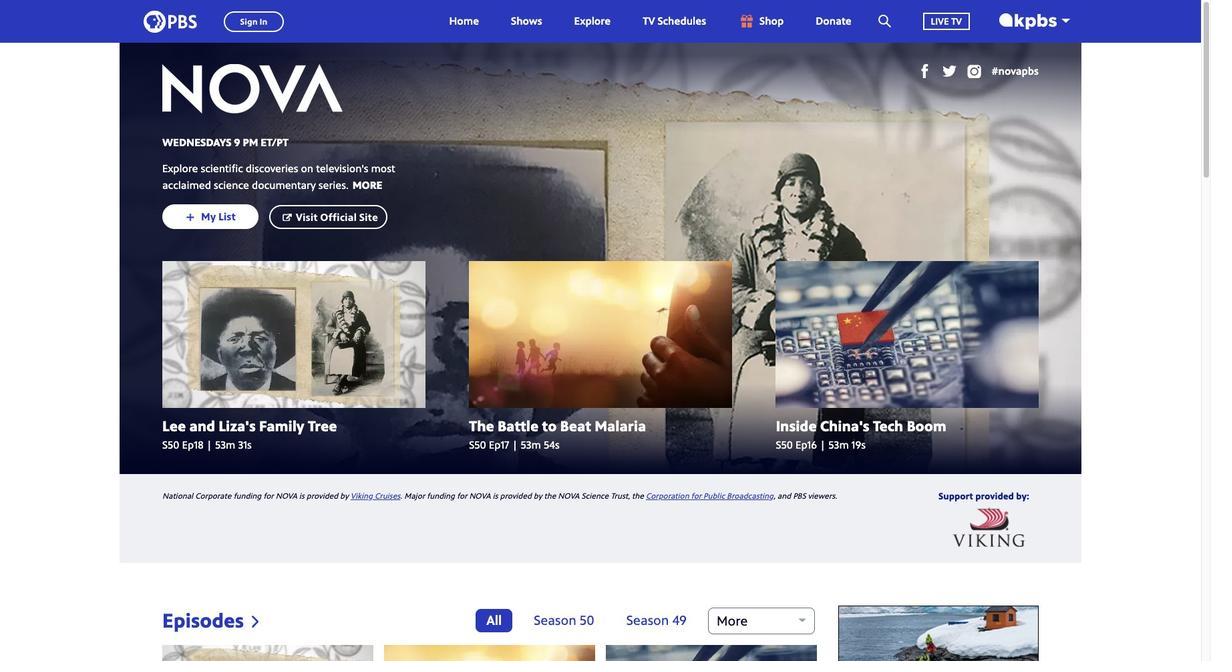 Task type: vqa. For each thing, say whether or not it's contained in the screenshot.
the left And
yes



Task type: locate. For each thing, give the bounding box(es) containing it.
s50
[[162, 438, 179, 453], [469, 438, 486, 453], [776, 438, 793, 453]]

by:
[[1017, 490, 1030, 502]]

0 horizontal spatial nova
[[276, 490, 297, 502]]

for left public
[[691, 490, 702, 502]]

scientific
[[201, 161, 243, 176]]

and
[[189, 416, 215, 436], [778, 490, 791, 502]]

tree
[[308, 416, 337, 436]]

trust,
[[611, 490, 630, 502]]

science
[[582, 490, 609, 502]]

explore up acclaimed
[[162, 161, 198, 176]]

0 horizontal spatial tv
[[643, 14, 655, 28]]

1 | from the left
[[206, 438, 212, 453]]

is left viking
[[299, 490, 305, 502]]

0 horizontal spatial the
[[544, 490, 556, 502]]

science
[[214, 178, 249, 193]]

video thumbnail: nova lee and liza's family tree image
[[162, 261, 425, 408], [162, 645, 374, 662]]

1 is from the left
[[299, 490, 305, 502]]

is
[[299, 490, 305, 502], [493, 490, 498, 502]]

1 vertical spatial explore
[[162, 161, 198, 176]]

donate
[[816, 14, 852, 28]]

1 horizontal spatial explore
[[574, 14, 611, 28]]

1 horizontal spatial is
[[493, 490, 498, 502]]

3 | from the left
[[820, 438, 826, 453]]

s50 left ep16
[[776, 438, 793, 453]]

battle
[[498, 416, 539, 436]]

video thumbnail: nova inside china's tech boom image
[[776, 261, 1039, 408], [606, 645, 817, 662]]

provided down the ep17 at the bottom of page
[[500, 490, 532, 502]]

and up ep18
[[189, 416, 215, 436]]

0 horizontal spatial is
[[299, 490, 305, 502]]

1 funding from the left
[[233, 490, 261, 502]]

50
[[580, 612, 595, 630]]

the
[[544, 490, 556, 502], [632, 490, 644, 502]]

and right ,
[[778, 490, 791, 502]]

by
[[340, 490, 349, 502], [534, 490, 542, 502]]

1 video thumbnail: nova lee and liza's family tree image from the top
[[162, 261, 425, 408]]

s50 for lee and liza's family tree
[[162, 438, 179, 453]]

0 horizontal spatial 53m
[[215, 438, 236, 453]]

1 horizontal spatial season
[[627, 612, 669, 630]]

1 53m from the left
[[215, 438, 236, 453]]

all
[[487, 612, 502, 630]]

0 horizontal spatial for
[[263, 490, 274, 502]]

0 horizontal spatial and
[[189, 416, 215, 436]]

2 53m from the left
[[521, 438, 541, 453]]

| right ep18
[[206, 438, 212, 453]]

for
[[263, 490, 274, 502], [457, 490, 467, 502], [691, 490, 702, 502]]

53m for battle
[[521, 438, 541, 453]]

1 horizontal spatial |
[[512, 438, 518, 453]]

season
[[534, 612, 577, 630], [627, 612, 669, 630]]

1 horizontal spatial tv
[[952, 14, 962, 27]]

season left 50
[[534, 612, 577, 630]]

explore scientific discoveries on television's most acclaimed science documentary series.
[[162, 161, 395, 193]]

1 horizontal spatial by
[[534, 490, 542, 502]]

1 horizontal spatial and
[[778, 490, 791, 502]]

2 by from the left
[[534, 490, 542, 502]]

connect with nova on instagram (opens in new window) image
[[967, 64, 981, 78]]

0 vertical spatial video thumbnail: nova the battle to beat malaria image
[[469, 261, 732, 408]]

1 horizontal spatial the
[[632, 490, 644, 502]]

donate link
[[803, 0, 865, 43]]

s50 inside the battle to beat malaria s50 ep17 | 53m 54s
[[469, 438, 486, 453]]

tv left "schedules" on the right top of the page
[[643, 14, 655, 28]]

for right corporate
[[263, 490, 274, 502]]

2 horizontal spatial 53m
[[829, 438, 849, 453]]

53m left 19s
[[829, 438, 849, 453]]

s50 down lee
[[162, 438, 179, 453]]

1 season from the left
[[534, 612, 577, 630]]

1 nova from the left
[[276, 490, 297, 502]]

1 horizontal spatial nova
[[469, 490, 491, 502]]

0 horizontal spatial by
[[340, 490, 349, 502]]

on
[[301, 161, 314, 176]]

53m inside inside china's tech boom s50 ep16 | 53m 19s
[[829, 438, 849, 453]]

| inside the battle to beat malaria s50 ep17 | 53m 54s
[[512, 438, 518, 453]]

53m
[[215, 438, 236, 453], [521, 438, 541, 453], [829, 438, 849, 453]]

the right the trust,
[[632, 490, 644, 502]]

viking
[[351, 490, 373, 502]]

s50 inside lee and liza's family tree s50 ep18 | 53m 31s
[[162, 438, 179, 453]]

inside china's tech boom link
[[776, 416, 1039, 436]]

nova
[[276, 490, 297, 502], [469, 490, 491, 502], [558, 490, 580, 502]]

season left 49
[[627, 612, 669, 630]]

0 horizontal spatial funding
[[233, 490, 261, 502]]

1 horizontal spatial s50
[[469, 438, 486, 453]]

lee and liza's family tree s50 ep18 | 53m 31s
[[162, 416, 337, 453]]

beat
[[560, 416, 591, 436]]

tech
[[873, 416, 904, 436]]

funding right major at the left bottom of page
[[427, 490, 455, 502]]

funding right corporate
[[233, 490, 261, 502]]

s50 down the the
[[469, 438, 486, 453]]

by left science
[[534, 490, 542, 502]]

0 horizontal spatial |
[[206, 438, 212, 453]]

2 | from the left
[[512, 438, 518, 453]]

episodes link
[[162, 607, 259, 634]]

provided left viking
[[307, 490, 338, 502]]

kpbs image
[[1000, 13, 1057, 29]]

1 horizontal spatial 53m
[[521, 438, 541, 453]]

3 53m from the left
[[829, 438, 849, 453]]

nova image
[[120, 43, 1082, 584], [162, 64, 363, 114]]

provided left by:
[[976, 490, 1014, 502]]

explore
[[574, 14, 611, 28], [162, 161, 198, 176]]

| right ep16
[[820, 438, 826, 453]]

more
[[353, 178, 383, 193]]

2 horizontal spatial s50
[[776, 438, 793, 453]]

live tv
[[931, 14, 962, 27]]

explore for explore
[[574, 14, 611, 28]]

funding
[[233, 490, 261, 502], [427, 490, 455, 502]]

2 horizontal spatial for
[[691, 490, 702, 502]]

provided
[[976, 490, 1014, 502], [307, 490, 338, 502], [500, 490, 532, 502]]

is down the ep17 at the bottom of page
[[493, 490, 498, 502]]

3 for from the left
[[691, 490, 702, 502]]

1 horizontal spatial funding
[[427, 490, 455, 502]]

lee
[[162, 416, 186, 436]]

live
[[931, 14, 949, 27]]

explore right shows
[[574, 14, 611, 28]]

1 the from the left
[[544, 490, 556, 502]]

episodes
[[162, 607, 244, 634]]

2 horizontal spatial nova
[[558, 490, 580, 502]]

3 nova from the left
[[558, 490, 580, 502]]

53m inside the battle to beat malaria s50 ep17 | 53m 54s
[[521, 438, 541, 453]]

shows link
[[498, 0, 556, 43]]

documentary
[[252, 178, 316, 193]]

9
[[234, 135, 240, 150]]

major
[[405, 490, 425, 502]]

2 season from the left
[[627, 612, 669, 630]]

live tv link
[[910, 0, 984, 43]]

2 horizontal spatial |
[[820, 438, 826, 453]]

by left viking
[[340, 490, 349, 502]]

3 s50 from the left
[[776, 438, 793, 453]]

| for and
[[206, 438, 212, 453]]

0 horizontal spatial season
[[534, 612, 577, 630]]

video thumbnail: nova the battle to beat malaria image
[[469, 261, 732, 408], [384, 645, 595, 662]]

explore inside explore scientific discoveries on television's most acclaimed science documentary series.
[[162, 161, 198, 176]]

| right the ep17 at the bottom of page
[[512, 438, 518, 453]]

2 for from the left
[[457, 490, 467, 502]]

| inside lee and liza's family tree s50 ep18 | 53m 31s
[[206, 438, 212, 453]]

1 horizontal spatial for
[[457, 490, 467, 502]]

31s
[[238, 438, 252, 453]]

the left science
[[544, 490, 556, 502]]

2 s50 from the left
[[469, 438, 486, 453]]

53m inside lee and liza's family tree s50 ep18 | 53m 31s
[[215, 438, 236, 453]]

53m left '54s'
[[521, 438, 541, 453]]

1 vertical spatial video thumbnail: nova lee and liza's family tree image
[[162, 645, 374, 662]]

0 vertical spatial video thumbnail: nova lee and liza's family tree image
[[162, 261, 425, 408]]

tv
[[643, 14, 655, 28], [952, 14, 962, 27]]

0 horizontal spatial s50
[[162, 438, 179, 453]]

for right major at the left bottom of page
[[457, 490, 467, 502]]

1 s50 from the left
[[162, 438, 179, 453]]

0 horizontal spatial explore
[[162, 161, 198, 176]]

2 nova from the left
[[469, 490, 491, 502]]

corporate
[[195, 490, 232, 502]]

0 vertical spatial and
[[189, 416, 215, 436]]

national corporate funding for nova is provided by viking cruises . major funding for nova is provided by the nova science trust, the corporation for public broadcasting , and pbs viewers.
[[162, 490, 837, 502]]

2 horizontal spatial provided
[[976, 490, 1014, 502]]

0 vertical spatial video thumbnail: nova inside china's tech boom image
[[776, 261, 1039, 408]]

tv right live
[[952, 14, 962, 27]]

search image
[[879, 15, 891, 27]]

0 vertical spatial explore
[[574, 14, 611, 28]]

home
[[449, 14, 479, 28]]

|
[[206, 438, 212, 453], [512, 438, 518, 453], [820, 438, 826, 453]]

53m left 31s on the bottom left
[[215, 438, 236, 453]]

advertisement region
[[839, 606, 1039, 662]]



Task type: describe. For each thing, give the bounding box(es) containing it.
53m for and
[[215, 438, 236, 453]]

viewers.
[[808, 490, 837, 502]]

public
[[704, 490, 725, 502]]

1 vertical spatial video thumbnail: nova the battle to beat malaria image
[[384, 645, 595, 662]]

china's
[[821, 416, 870, 436]]

1 by from the left
[[340, 490, 349, 502]]

the battle to beat malaria link
[[469, 416, 732, 436]]

inside
[[776, 416, 817, 436]]

| for battle
[[512, 438, 518, 453]]

explore link
[[561, 0, 624, 43]]

2 the from the left
[[632, 490, 644, 502]]

schedules
[[658, 14, 706, 28]]

corporation
[[646, 490, 689, 502]]

54s
[[544, 438, 560, 453]]

s50 for the battle to beat malaria
[[469, 438, 486, 453]]

support
[[939, 490, 974, 502]]

connect with nova on twitter (opens in new window) image
[[943, 64, 957, 78]]

broadcasting
[[727, 490, 774, 502]]

pbs image
[[144, 6, 197, 36]]

support provided by:
[[939, 490, 1030, 502]]

cruises
[[375, 490, 401, 502]]

tv schedules
[[643, 14, 706, 28]]

1 horizontal spatial provided
[[500, 490, 532, 502]]

home link
[[436, 0, 493, 43]]

viking cruises link
[[351, 490, 401, 502]]

#novapbs
[[992, 63, 1039, 78]]

ep17
[[489, 438, 509, 453]]

shows
[[511, 14, 542, 28]]

television's
[[316, 161, 369, 176]]

connect with nova on facebook (opens in new window) image
[[918, 64, 932, 78]]

inside china's tech boom s50 ep16 | 53m 19s
[[776, 416, 947, 453]]

national
[[162, 490, 193, 502]]

2 is from the left
[[493, 490, 498, 502]]

1 vertical spatial video thumbnail: nova inside china's tech boom image
[[606, 645, 817, 662]]

acclaimed
[[162, 178, 211, 193]]

series.
[[319, 178, 349, 193]]

19s
[[852, 438, 866, 453]]

liza's
[[219, 416, 256, 436]]

| inside inside china's tech boom s50 ep16 | 53m 19s
[[820, 438, 826, 453]]

season for season 49
[[627, 612, 669, 630]]

and inside lee and liza's family tree s50 ep18 | 53m 31s
[[189, 416, 215, 436]]

ep18
[[182, 438, 204, 453]]

2 video thumbnail: nova lee and liza's family tree image from the top
[[162, 645, 374, 662]]

.
[[401, 490, 403, 502]]

wednesdays 9 pm et/pt
[[162, 135, 289, 150]]

49
[[673, 612, 687, 630]]

et/pt
[[261, 135, 289, 150]]

0 horizontal spatial provided
[[307, 490, 338, 502]]

pm
[[243, 135, 258, 150]]

season 49
[[627, 612, 687, 630]]

family
[[259, 416, 304, 436]]

,
[[774, 490, 776, 502]]

corporation for public broadcasting link
[[646, 490, 774, 502]]

explore for explore scientific discoveries on television's most acclaimed science documentary series.
[[162, 161, 198, 176]]

the battle to beat malaria s50 ep17 | 53m 54s
[[469, 416, 646, 453]]

2 funding from the left
[[427, 490, 455, 502]]

wednesdays
[[162, 135, 232, 150]]

pbs
[[793, 490, 806, 502]]

the
[[469, 416, 494, 436]]

malaria
[[595, 416, 646, 436]]

s50 inside inside china's tech boom s50 ep16 | 53m 19s
[[776, 438, 793, 453]]

lee and liza's family tree link
[[162, 416, 425, 436]]

discoveries
[[246, 161, 298, 176]]

shop
[[760, 14, 784, 28]]

season 50
[[534, 612, 595, 630]]

1 for from the left
[[263, 490, 274, 502]]

more button
[[349, 177, 387, 194]]

season for season 50
[[534, 612, 577, 630]]

ep16
[[796, 438, 817, 453]]

1 vertical spatial and
[[778, 490, 791, 502]]

to
[[542, 416, 557, 436]]

most
[[371, 161, 395, 176]]

boom
[[907, 416, 947, 436]]

tv schedules link
[[630, 0, 720, 43]]

viking image
[[950, 508, 1028, 547]]

shop link
[[725, 0, 797, 43]]



